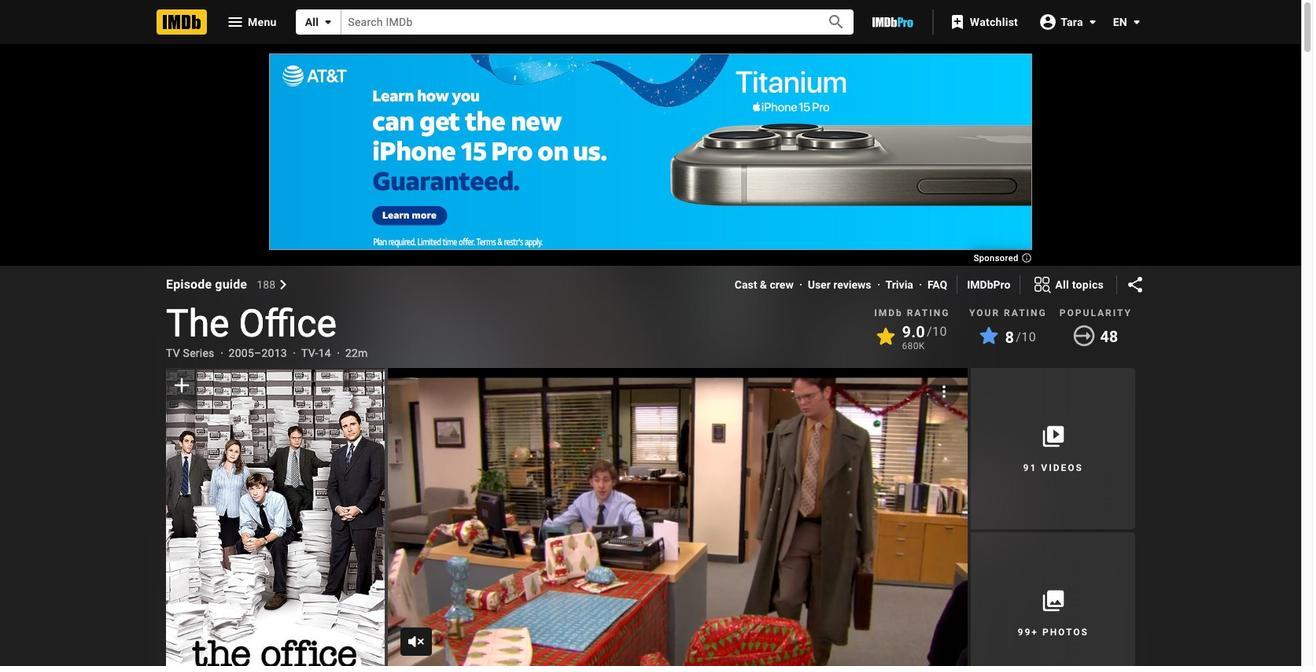 Task type: describe. For each thing, give the bounding box(es) containing it.
user reviews button
[[808, 277, 871, 293]]

popularity
[[1060, 308, 1132, 319]]

photos
[[1042, 627, 1089, 638]]

trivia
[[886, 279, 913, 291]]

en button
[[1101, 8, 1146, 36]]

10 for 8
[[1022, 330, 1036, 345]]

91 videos
[[1023, 462, 1083, 473]]

rating for 10
[[1004, 308, 1047, 319]]

user
[[808, 279, 831, 291]]

188
[[257, 279, 276, 291]]

the office
[[166, 301, 337, 346]]

episode guide
[[166, 277, 247, 292]]

video autoplay preference image
[[935, 382, 954, 401]]

office
[[239, 301, 337, 346]]

10 for 9.0
[[932, 324, 947, 339]]

9.0 / 10 680k
[[902, 323, 947, 352]]

watchlist
[[970, 16, 1018, 28]]

tv-14
[[301, 347, 331, 360]]

all for all topics
[[1055, 278, 1069, 291]]

imdb
[[874, 308, 903, 319]]

rating for 9.0 / 10 680k
[[907, 308, 950, 319]]

faq
[[928, 279, 947, 291]]

watch the office: the complete series element
[[388, 368, 968, 666]]

22m
[[345, 347, 368, 360]]

chevron right inline image
[[279, 280, 288, 290]]

48
[[1100, 327, 1119, 346]]

watchlist button
[[940, 8, 1031, 36]]

en
[[1113, 16, 1128, 28]]

crew
[[770, 279, 794, 291]]

user reviews
[[808, 279, 871, 291]]

all topics
[[1055, 278, 1104, 291]]

menu
[[248, 16, 277, 28]]

trailer for the office: the complete series image
[[388, 368, 968, 666]]

arrow drop down image
[[319, 13, 338, 31]]

tara
[[1061, 15, 1083, 28]]

sponsored
[[974, 253, 1021, 264]]

8 / 10
[[1005, 328, 1036, 347]]

all button
[[296, 9, 342, 35]]

series
[[183, 347, 214, 360]]

arrow drop down image inside en button
[[1128, 13, 1146, 31]]

watchlist image
[[948, 13, 967, 31]]

menu image
[[226, 13, 245, 31]]

reviews
[[833, 279, 871, 291]]



Task type: locate. For each thing, give the bounding box(es) containing it.
rating up 9.0
[[907, 308, 950, 319]]

0 vertical spatial all
[[305, 16, 319, 28]]

arrow drop down image
[[1083, 12, 1102, 31], [1128, 13, 1146, 31]]

rating
[[907, 308, 950, 319], [1004, 308, 1047, 319]]

10 inside 8 / 10
[[1022, 330, 1036, 345]]

video player application
[[388, 368, 968, 666]]

/ inside 8 / 10
[[1016, 330, 1022, 345]]

sponsored content section
[[269, 54, 1032, 264]]

2005–2013 button
[[229, 345, 287, 361]]

Search IMDb text field
[[342, 10, 810, 34]]

submit search image
[[827, 13, 846, 32]]

home image
[[157, 9, 207, 35]]

arrow drop down image left en
[[1083, 12, 1102, 31]]

10
[[932, 324, 947, 339], [1022, 330, 1036, 345]]

8
[[1005, 328, 1014, 347]]

tara button
[[1031, 7, 1102, 36]]

0 horizontal spatial group
[[166, 368, 385, 666]]

1 vertical spatial all
[[1055, 278, 1069, 291]]

arrow drop down image inside tara button
[[1083, 12, 1102, 31]]

680k
[[902, 341, 925, 352]]

/ right 8
[[1016, 330, 1022, 345]]

rating up 8 / 10 at the right
[[1004, 308, 1047, 319]]

tv
[[166, 347, 180, 360]]

1 horizontal spatial arrow drop down image
[[1128, 13, 1146, 31]]

group
[[388, 368, 968, 666], [166, 368, 385, 666]]

0 horizontal spatial all
[[305, 16, 319, 28]]

cast & crew
[[735, 279, 794, 291]]

episode
[[166, 277, 212, 292]]

None field
[[342, 10, 810, 34]]

/ for 8
[[1016, 330, 1022, 345]]

0 horizontal spatial 10
[[932, 324, 947, 339]]

faq button
[[928, 277, 947, 293]]

10 right 8
[[1022, 330, 1036, 345]]

91
[[1023, 462, 1037, 473]]

99+ photos button
[[971, 533, 1135, 666]]

tv-14 button
[[301, 345, 331, 361]]

/
[[927, 324, 932, 339], [1016, 330, 1022, 345]]

tv-
[[301, 347, 318, 360]]

videos
[[1041, 462, 1083, 473]]

volume off image
[[407, 632, 426, 651]]

steve carell, jenna fischer, rainn wilson, john krasinski, and b.j. novak in the office (2005) image
[[166, 369, 385, 666]]

account circle image
[[1039, 12, 1058, 31]]

all right menu
[[305, 16, 319, 28]]

1 horizontal spatial /
[[1016, 330, 1022, 345]]

1 horizontal spatial 10
[[1022, 330, 1036, 345]]

imdbpro button
[[967, 277, 1011, 293]]

14
[[318, 347, 331, 360]]

menu button
[[213, 9, 289, 35]]

10 right 9.0
[[932, 324, 947, 339]]

48 button
[[1065, 323, 1126, 351]]

none field inside 'all' search field
[[342, 10, 810, 34]]

0 horizontal spatial rating
[[907, 308, 950, 319]]

1 horizontal spatial all
[[1055, 278, 1069, 291]]

cast
[[735, 279, 757, 291]]

all inside all button
[[305, 16, 319, 28]]

topics
[[1072, 278, 1104, 291]]

the
[[166, 301, 229, 346]]

1 horizontal spatial group
[[388, 368, 968, 666]]

imdbpro
[[967, 279, 1011, 291]]

all right categories icon at the right top
[[1055, 278, 1069, 291]]

imdb rating
[[874, 308, 950, 319]]

share on social media image
[[1126, 275, 1145, 294]]

/ right 9.0
[[927, 324, 932, 339]]

tv series
[[166, 347, 214, 360]]

categories image
[[1033, 275, 1052, 294]]

2005–2013
[[229, 347, 287, 360]]

all
[[305, 16, 319, 28], [1055, 278, 1069, 291]]

1 rating from the left
[[907, 308, 950, 319]]

All search field
[[296, 9, 854, 35]]

99+ photos
[[1018, 627, 1089, 638]]

your rating
[[969, 308, 1047, 319]]

10 inside 9.0 / 10 680k
[[932, 324, 947, 339]]

arrow drop down image right tara
[[1128, 13, 1146, 31]]

0 horizontal spatial /
[[927, 324, 932, 339]]

&
[[760, 279, 767, 291]]

all inside all topics button
[[1055, 278, 1069, 291]]

your
[[969, 308, 1000, 319]]

all topics button
[[1021, 272, 1117, 297]]

all for all
[[305, 16, 319, 28]]

/ inside 9.0 / 10 680k
[[927, 324, 932, 339]]

9.0
[[902, 323, 925, 341]]

guide
[[215, 277, 247, 292]]

1 horizontal spatial rating
[[1004, 308, 1047, 319]]

cast & crew button
[[735, 277, 794, 293]]

91 videos button
[[971, 368, 1135, 530]]

/ for 9.0
[[927, 324, 932, 339]]

2 rating from the left
[[1004, 308, 1047, 319]]

trivia button
[[886, 277, 913, 293]]

0 horizontal spatial arrow drop down image
[[1083, 12, 1102, 31]]

99+
[[1018, 627, 1039, 638]]



Task type: vqa. For each thing, say whether or not it's contained in the screenshot.
Cast & crew
yes



